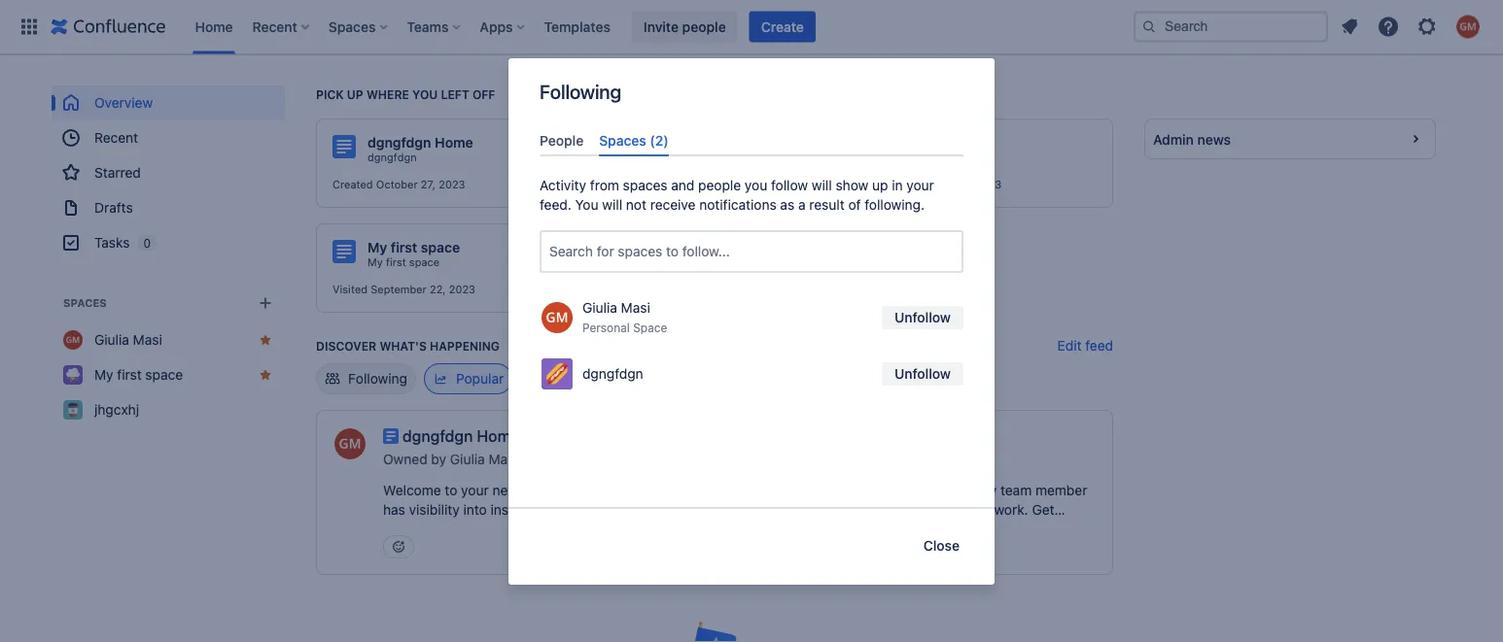 Task type: locate. For each thing, give the bounding box(es) containing it.
masi up edited october 19, 2023 at the left of page
[[670, 151, 694, 164]]

october down dgngfdgn link at the top left of page
[[376, 178, 418, 191]]

people inside activity from spaces and people you follow will show up in your feed. you will not receive notifications as a result of following.
[[698, 178, 741, 194]]

banner
[[0, 0, 1503, 54]]

1 horizontal spatial team
[[1001, 483, 1032, 499]]

will up result
[[812, 178, 832, 194]]

team up 'access'
[[679, 483, 711, 499]]

edit feed button
[[1058, 336, 1113, 356]]

pick
[[316, 88, 344, 101]]

following
[[540, 80, 621, 103], [348, 371, 407, 387]]

up
[[347, 88, 363, 101], [872, 178, 888, 194]]

my first space link up visited september 22, 2023 at the left of the page
[[368, 256, 440, 269]]

welcome to your new space! spaces help your team structure, organize, and share work, so every team member has visibility into institutional knowledge and access to the information they need to do their best work. get started with the basics start editing this page: 11 incomplete click the pencil icon ✏️ or e on your keyboard to edit and start typ
[[383, 483, 1093, 557]]

you up notifications
[[745, 178, 768, 194]]

up right pick
[[347, 88, 363, 101]]

0 vertical spatial unfollow button
[[882, 307, 964, 330]]

masi up space
[[621, 300, 650, 316]]

on
[[940, 522, 956, 538]]

0 horizontal spatial overview
[[94, 95, 153, 111]]

access
[[666, 502, 710, 518]]

1 vertical spatial started
[[383, 522, 428, 538]]

1 vertical spatial up
[[872, 178, 888, 194]]

0 horizontal spatial you
[[412, 88, 438, 101]]

unfollow
[[895, 310, 951, 326], [895, 366, 951, 382]]

1 horizontal spatial home
[[435, 135, 473, 151]]

1 horizontal spatial you
[[745, 178, 768, 194]]

following up people
[[540, 80, 621, 103]]

unfollow button
[[882, 307, 964, 330], [882, 363, 964, 386]]

and inside activity from spaces and people you follow will show up in your feed. you will not receive notifications as a result of following.
[[671, 178, 695, 194]]

11
[[676, 522, 688, 538]]

dgngfdgn home up the 27,
[[368, 135, 473, 151]]

1 vertical spatial jhgcxhj
[[94, 402, 139, 418]]

your
[[907, 178, 934, 194], [461, 483, 489, 499], [648, 483, 676, 499], [960, 522, 987, 538]]

0 horizontal spatial up
[[347, 88, 363, 101]]

and
[[671, 178, 695, 194], [841, 483, 864, 499], [639, 502, 662, 518], [383, 541, 407, 557]]

institutional
[[491, 502, 564, 518]]

1 horizontal spatial 19,
[[957, 178, 972, 191]]

0 horizontal spatial my first space link
[[52, 358, 285, 393]]

1 horizontal spatial in
[[892, 178, 903, 194]]

create link
[[749, 11, 816, 42]]

started
[[691, 240, 738, 256], [383, 522, 428, 538]]

following.
[[865, 197, 925, 213]]

home link
[[189, 11, 239, 42]]

in right follow... at top
[[742, 240, 753, 256]]

0 vertical spatial home
[[195, 18, 233, 35]]

0 horizontal spatial jhgcxhj link
[[52, 393, 285, 428]]

giulia masi
[[94, 332, 162, 348]]

people up notifications
[[698, 178, 741, 194]]

0 vertical spatial spaces
[[623, 178, 668, 194]]

tab list containing people
[[532, 124, 971, 157]]

to left "do"
[[895, 502, 907, 518]]

1 vertical spatial will
[[602, 197, 622, 213]]

✏️
[[895, 522, 909, 538]]

your up into
[[461, 483, 489, 499]]

1 vertical spatial unfollow
[[895, 366, 951, 382]]

to left follow... at top
[[666, 244, 679, 260]]

and up receive
[[671, 178, 695, 194]]

has
[[383, 502, 405, 518]]

member
[[1036, 483, 1088, 499]]

jhgcxhj down giulia masi
[[94, 402, 139, 418]]

tab list inside following dialog
[[532, 124, 971, 157]]

result
[[809, 197, 845, 213]]

close button
[[912, 531, 971, 562]]

overview up recent
[[94, 95, 153, 111]]

1 unfollow from the top
[[895, 310, 951, 326]]

spaces left (2)
[[599, 132, 646, 148]]

edited
[[604, 178, 636, 191]]

0 horizontal spatial october
[[376, 178, 418, 191]]

0 vertical spatial overview
[[94, 95, 153, 111]]

spaces up pick
[[329, 18, 376, 35]]

start
[[410, 541, 439, 557]]

home
[[195, 18, 233, 35], [435, 135, 473, 151], [477, 427, 520, 446]]

spaces
[[329, 18, 376, 35], [599, 132, 646, 148], [63, 297, 107, 310], [567, 483, 614, 499]]

1 vertical spatial in
[[742, 240, 753, 256]]

october for visited
[[913, 178, 954, 191]]

masi inside getting started in confluence giulia masi
[[670, 256, 694, 269]]

1 horizontal spatial overview
[[639, 135, 700, 151]]

jhgcxhj link down giulia masi
[[52, 393, 285, 428]]

1 horizontal spatial following
[[540, 80, 621, 103]]

jhgcxhj link up visited october 19, 2023
[[910, 151, 946, 164]]

spaces inside following dialog
[[599, 132, 646, 148]]

group
[[52, 86, 285, 261]]

0 vertical spatial visited
[[875, 178, 910, 191]]

0 horizontal spatial started
[[383, 522, 428, 538]]

edit
[[1058, 338, 1082, 354]]

visited up following.
[[875, 178, 910, 191]]

0 vertical spatial started
[[691, 240, 738, 256]]

2 unfollow button from the top
[[882, 363, 964, 386]]

space
[[633, 322, 667, 335]]

to
[[666, 244, 679, 260], [445, 483, 457, 499], [713, 502, 726, 518], [895, 502, 907, 518], [1053, 522, 1065, 538]]

you
[[412, 88, 438, 101], [745, 178, 768, 194]]

0 horizontal spatial visited
[[333, 283, 368, 296]]

1 vertical spatial following
[[348, 371, 407, 387]]

0 horizontal spatial team
[[679, 483, 711, 499]]

visited
[[875, 178, 910, 191], [333, 283, 368, 296]]

2 19, from the left
[[957, 178, 972, 191]]

1 vertical spatial giulia masi link
[[639, 256, 694, 269]]

unfollow for 2nd unfollow 'button' from the bottom of the following dialog
[[895, 310, 951, 326]]

2 october from the left
[[639, 178, 681, 191]]

0 vertical spatial giulia masi link
[[639, 151, 694, 164]]

dgngfdgn inside following dialog
[[582, 366, 643, 382]]

0 vertical spatial jhgcxhj link
[[910, 151, 946, 164]]

2023
[[439, 178, 465, 191], [702, 178, 728, 191], [975, 178, 1002, 191], [449, 283, 476, 296]]

follow...
[[682, 244, 730, 260]]

0 horizontal spatial following
[[348, 371, 407, 387]]

visited left september
[[333, 283, 368, 296]]

my first space link
[[368, 256, 440, 269], [52, 358, 285, 393]]

people right invite
[[682, 18, 726, 35]]

2023 for visited september 22, 2023
[[449, 283, 476, 296]]

masi down getting
[[670, 256, 694, 269]]

team up "work."
[[1001, 483, 1032, 499]]

overview for overview giulia masi
[[639, 135, 700, 151]]

1 vertical spatial my first space link
[[52, 358, 285, 393]]

masi inside 'giulia masi personal space'
[[621, 300, 650, 316]]

1 vertical spatial you
[[745, 178, 768, 194]]

follow
[[771, 178, 808, 194]]

to inside following dialog
[[666, 244, 679, 260]]

october up receive
[[639, 178, 681, 191]]

your up following.
[[907, 178, 934, 194]]

click
[[765, 522, 796, 538]]

you
[[575, 197, 599, 213]]

0 vertical spatial my first space link
[[368, 256, 440, 269]]

:wave: image
[[604, 241, 627, 264], [604, 241, 627, 264]]

you left left in the top left of the page
[[412, 88, 438, 101]]

2 horizontal spatial the
[[800, 522, 820, 538]]

spaces up giulia masi
[[63, 297, 107, 310]]

incomplete
[[692, 522, 761, 538]]

jhgcxhj link
[[910, 151, 946, 164], [52, 393, 285, 428]]

in inside getting started in confluence giulia masi
[[742, 240, 753, 256]]

1 horizontal spatial october
[[639, 178, 681, 191]]

first up september
[[386, 256, 406, 269]]

overview inside group
[[94, 95, 153, 111]]

started down notifications
[[691, 240, 738, 256]]

1 horizontal spatial will
[[812, 178, 832, 194]]

with
[[432, 522, 458, 538]]

home up new
[[477, 427, 520, 446]]

close
[[924, 538, 960, 554]]

by
[[431, 452, 446, 468]]

jhgcxhj
[[910, 151, 946, 164], [94, 402, 139, 418]]

october up following.
[[913, 178, 954, 191]]

dgngfdgn link
[[368, 151, 417, 164]]

0 vertical spatial up
[[347, 88, 363, 101]]

up inside activity from spaces and people you follow will show up in your feed. you will not receive notifications as a result of following.
[[872, 178, 888, 194]]

to up incomplete on the bottom
[[713, 502, 726, 518]]

in inside activity from spaces and people you follow will show up in your feed. you will not receive notifications as a result of following.
[[892, 178, 903, 194]]

the down structure,
[[730, 502, 750, 518]]

work,
[[906, 483, 940, 499]]

dgngfdgn
[[368, 135, 431, 151], [368, 151, 417, 164], [582, 366, 643, 382], [403, 427, 473, 446]]

recent link
[[52, 121, 285, 156]]

giulia masi link
[[639, 151, 694, 164], [639, 256, 694, 269], [52, 323, 285, 358]]

to left edit
[[1053, 522, 1065, 538]]

up up following.
[[872, 178, 888, 194]]

in up following.
[[892, 178, 903, 194]]

3 october from the left
[[913, 178, 954, 191]]

will down the from
[[602, 197, 622, 213]]

22,
[[430, 283, 446, 296]]

starred link
[[52, 156, 285, 191]]

giulia inside overview giulia masi
[[639, 151, 667, 164]]

following down what's
[[348, 371, 407, 387]]

overview link
[[52, 86, 285, 121]]

confluence
[[757, 240, 832, 256]]

spaces right 'for'
[[618, 244, 662, 260]]

popular button
[[424, 364, 513, 395]]

first up visited september 22, 2023 at the left of the page
[[391, 240, 417, 256]]

or
[[912, 522, 925, 538]]

spaces inside activity from spaces and people you follow will show up in your feed. you will not receive notifications as a result of following.
[[623, 178, 668, 194]]

following inside button
[[348, 371, 407, 387]]

0 horizontal spatial 19,
[[684, 178, 699, 191]]

created
[[333, 178, 373, 191]]

for
[[597, 244, 614, 260]]

dgngfdgn home up by
[[403, 427, 520, 446]]

1 vertical spatial overview
[[639, 135, 700, 151]]

2 horizontal spatial october
[[913, 178, 954, 191]]

tab list
[[532, 124, 971, 157]]

keyboard
[[991, 522, 1049, 538]]

0 vertical spatial people
[[682, 18, 726, 35]]

0 horizontal spatial the
[[462, 522, 482, 538]]

1 horizontal spatial jhgcxhj
[[910, 151, 946, 164]]

0 vertical spatial unfollow
[[895, 310, 951, 326]]

1 vertical spatial spaces
[[618, 244, 662, 260]]

home down left in the top left of the page
[[435, 135, 473, 151]]

announcements button
[[520, 364, 663, 395]]

overview up edited october 19, 2023 at the left of page
[[639, 135, 700, 151]]

1 19, from the left
[[684, 178, 699, 191]]

september
[[371, 283, 427, 296]]

jhgcxhj up visited october 19, 2023
[[910, 151, 946, 164]]

1 horizontal spatial started
[[691, 240, 738, 256]]

1 october from the left
[[376, 178, 418, 191]]

spaces up knowledge on the bottom left of the page
[[567, 483, 614, 499]]

every
[[962, 483, 997, 499]]

the
[[730, 502, 750, 518], [462, 522, 482, 538], [800, 522, 820, 538]]

group containing overview
[[52, 86, 285, 261]]

so
[[944, 483, 959, 499]]

1 vertical spatial jhgcxhj link
[[52, 393, 285, 428]]

0 vertical spatial in
[[892, 178, 903, 194]]

visited september 22, 2023
[[333, 283, 476, 296]]

my first space link down giulia masi
[[52, 358, 285, 393]]

the down into
[[462, 522, 482, 538]]

basics
[[486, 522, 526, 538]]

people
[[682, 18, 726, 35], [698, 178, 741, 194]]

0 horizontal spatial in
[[742, 240, 753, 256]]

1 horizontal spatial visited
[[875, 178, 910, 191]]

starred
[[94, 165, 141, 181]]

home up overview link
[[195, 18, 233, 35]]

visited october 19, 2023
[[875, 178, 1002, 191]]

following button
[[316, 364, 416, 395]]

in
[[892, 178, 903, 194], [742, 240, 753, 256]]

1 horizontal spatial up
[[872, 178, 888, 194]]

2 vertical spatial home
[[477, 427, 520, 446]]

0 vertical spatial jhgcxhj
[[910, 151, 946, 164]]

where
[[367, 88, 409, 101]]

masi
[[670, 151, 694, 164], [670, 256, 694, 269], [621, 300, 650, 316], [133, 332, 162, 348]]

2 unfollow from the top
[[895, 366, 951, 382]]

your inside activity from spaces and people you follow will show up in your feed. you will not receive notifications as a result of following.
[[907, 178, 934, 194]]

1 vertical spatial unfollow button
[[882, 363, 964, 386]]

first down giulia masi
[[117, 367, 142, 383]]

your right help
[[648, 483, 676, 499]]

2 horizontal spatial home
[[477, 427, 520, 446]]

0 horizontal spatial home
[[195, 18, 233, 35]]

october
[[376, 178, 418, 191], [639, 178, 681, 191], [913, 178, 954, 191]]

0
[[143, 236, 151, 250]]

1 vertical spatial visited
[[333, 283, 368, 296]]

0 vertical spatial following
[[540, 80, 621, 103]]

spaces up 'not'
[[623, 178, 668, 194]]

started inside 'welcome to your new space! spaces help your team structure, organize, and share work, so every team member has visibility into institutional knowledge and access to the information they need to do their best work. get started with the basics start editing this page: 11 incomplete click the pencil icon ✏️ or e on your keyboard to edit and start typ'
[[383, 522, 428, 538]]

0 horizontal spatial jhgcxhj
[[94, 402, 139, 418]]

started down has
[[383, 522, 428, 538]]

1 vertical spatial people
[[698, 178, 741, 194]]

owned by
[[383, 452, 450, 468]]

the down information
[[800, 522, 820, 538]]

confluence image
[[51, 15, 166, 38], [51, 15, 166, 38]]

None text field
[[549, 242, 553, 262]]

share
[[868, 483, 902, 499]]



Task type: vqa. For each thing, say whether or not it's contained in the screenshot.
19,
yes



Task type: describe. For each thing, give the bounding box(es) containing it.
templates
[[544, 18, 611, 35]]

to up "visibility"
[[445, 483, 457, 499]]

recent
[[94, 130, 138, 146]]

giulia inside 'giulia masi personal space'
[[582, 300, 617, 316]]

visibility
[[409, 502, 460, 518]]

work.
[[994, 502, 1029, 518]]

typ
[[443, 541, 463, 557]]

discover
[[316, 339, 377, 353]]

into
[[463, 502, 487, 518]]

1 horizontal spatial the
[[730, 502, 750, 518]]

and up page:
[[639, 502, 662, 518]]

drafts
[[94, 200, 133, 216]]

october for created
[[376, 178, 418, 191]]

invite
[[644, 18, 679, 35]]

and left start
[[383, 541, 407, 557]]

editing
[[564, 522, 607, 538]]

search image
[[1142, 19, 1157, 35]]

search
[[549, 244, 593, 260]]

create a space image
[[254, 292, 277, 315]]

created october 27, 2023
[[333, 178, 465, 191]]

Search field
[[1134, 11, 1328, 42]]

giulia masi link for giulia
[[639, 151, 694, 164]]

unstar this space image
[[258, 368, 273, 383]]

knowledge
[[567, 502, 635, 518]]

2023 for visited october 19, 2023
[[975, 178, 1002, 191]]

home inside home link
[[195, 18, 233, 35]]

a
[[798, 197, 806, 213]]

1 vertical spatial home
[[435, 135, 473, 151]]

edit
[[1069, 522, 1093, 538]]

getting
[[639, 240, 687, 256]]

happening
[[430, 339, 500, 353]]

(2)
[[650, 132, 669, 148]]

edit feed
[[1058, 338, 1113, 354]]

drafts link
[[52, 191, 285, 226]]

not
[[626, 197, 647, 213]]

your down 'best'
[[960, 522, 987, 538]]

0 horizontal spatial will
[[602, 197, 622, 213]]

this
[[611, 522, 633, 538]]

overview for overview
[[94, 95, 153, 111]]

as
[[780, 197, 795, 213]]

feed
[[1085, 338, 1113, 354]]

do
[[911, 502, 927, 518]]

masi inside overview giulia masi
[[670, 151, 694, 164]]

visited for visited october 19, 2023
[[875, 178, 910, 191]]

notifications
[[699, 197, 777, 213]]

structure,
[[714, 483, 775, 499]]

19, for jhgcxhj
[[957, 178, 972, 191]]

0 vertical spatial you
[[412, 88, 438, 101]]

search for spaces to follow...
[[549, 244, 730, 260]]

1 horizontal spatial jhgcxhj link
[[910, 151, 946, 164]]

receive
[[650, 197, 696, 213]]

global element
[[12, 0, 1130, 54]]

announcements
[[553, 371, 655, 387]]

organize,
[[779, 483, 837, 499]]

help
[[617, 483, 644, 499]]

october for edited
[[639, 178, 681, 191]]

space!
[[522, 483, 564, 499]]

1 unfollow button from the top
[[882, 307, 964, 330]]

personal
[[582, 322, 630, 335]]

activity
[[540, 178, 586, 194]]

giulia masi link for started
[[639, 256, 694, 269]]

home inside dgngfdgn home link
[[477, 427, 520, 446]]

popular
[[456, 371, 504, 387]]

what's
[[380, 339, 427, 353]]

banner containing home
[[0, 0, 1503, 54]]

masi down 0
[[133, 332, 162, 348]]

started inside getting started in confluence giulia masi
[[691, 240, 738, 256]]

invite people button
[[632, 11, 738, 42]]

2023 for edited october 19, 2023
[[702, 178, 728, 191]]

their
[[931, 502, 959, 518]]

people
[[540, 132, 584, 148]]

feed.
[[540, 197, 572, 213]]

dgngfdgn home link
[[403, 427, 524, 446]]

page:
[[637, 522, 672, 538]]

people inside 'button'
[[682, 18, 726, 35]]

1 team from the left
[[679, 483, 711, 499]]

giulia masi personal space
[[582, 300, 667, 335]]

giulia inside getting started in confluence giulia masi
[[639, 256, 667, 269]]

getting started in confluence giulia masi
[[639, 240, 832, 269]]

unfollow for first unfollow 'button' from the bottom of the following dialog
[[895, 366, 951, 382]]

start
[[529, 522, 560, 538]]

spaces for and
[[623, 178, 668, 194]]

0 vertical spatial will
[[812, 178, 832, 194]]

spaces button
[[323, 11, 395, 42]]

e
[[929, 522, 937, 538]]

get
[[1032, 502, 1055, 518]]

they
[[829, 502, 856, 518]]

edited october 19, 2023
[[604, 178, 728, 191]]

unstar this space image
[[258, 333, 273, 348]]

best
[[963, 502, 991, 518]]

off
[[473, 88, 495, 101]]

left
[[441, 88, 469, 101]]

1 horizontal spatial my first space link
[[368, 256, 440, 269]]

2 vertical spatial giulia masi link
[[52, 323, 285, 358]]

visited for visited september 22, 2023
[[333, 283, 368, 296]]

you inside activity from spaces and people you follow will show up in your feed. you will not receive notifications as a result of following.
[[745, 178, 768, 194]]

spaces inside popup button
[[329, 18, 376, 35]]

discover what's happening
[[316, 339, 500, 353]]

and up they
[[841, 483, 864, 499]]

show
[[836, 178, 869, 194]]

0 vertical spatial dgngfdgn home
[[368, 135, 473, 151]]

spaces for to
[[618, 244, 662, 260]]

overview giulia masi
[[639, 135, 700, 164]]

need
[[860, 502, 891, 518]]

none text field inside following dialog
[[549, 242, 553, 262]]

templates link
[[538, 11, 616, 42]]

settings icon image
[[1416, 15, 1439, 38]]

2023 for created october 27, 2023
[[439, 178, 465, 191]]

invite people
[[644, 18, 726, 35]]

1 vertical spatial dgngfdgn home
[[403, 427, 520, 446]]

following inside dialog
[[540, 80, 621, 103]]

2 team from the left
[[1001, 483, 1032, 499]]

icon
[[865, 522, 891, 538]]

following dialog
[[509, 58, 995, 585]]

27,
[[421, 178, 436, 191]]

new
[[492, 483, 518, 499]]

19, for giulia masi
[[684, 178, 699, 191]]

welcome
[[383, 483, 441, 499]]

spaces inside 'welcome to your new space! spaces help your team structure, organize, and share work, so every team member has visibility into institutional knowledge and access to the information they need to do their best work. get started with the basics start editing this page: 11 incomplete click the pencil icon ✏️ or e on your keyboard to edit and start typ'
[[567, 483, 614, 499]]

spaces (2)
[[599, 132, 669, 148]]



